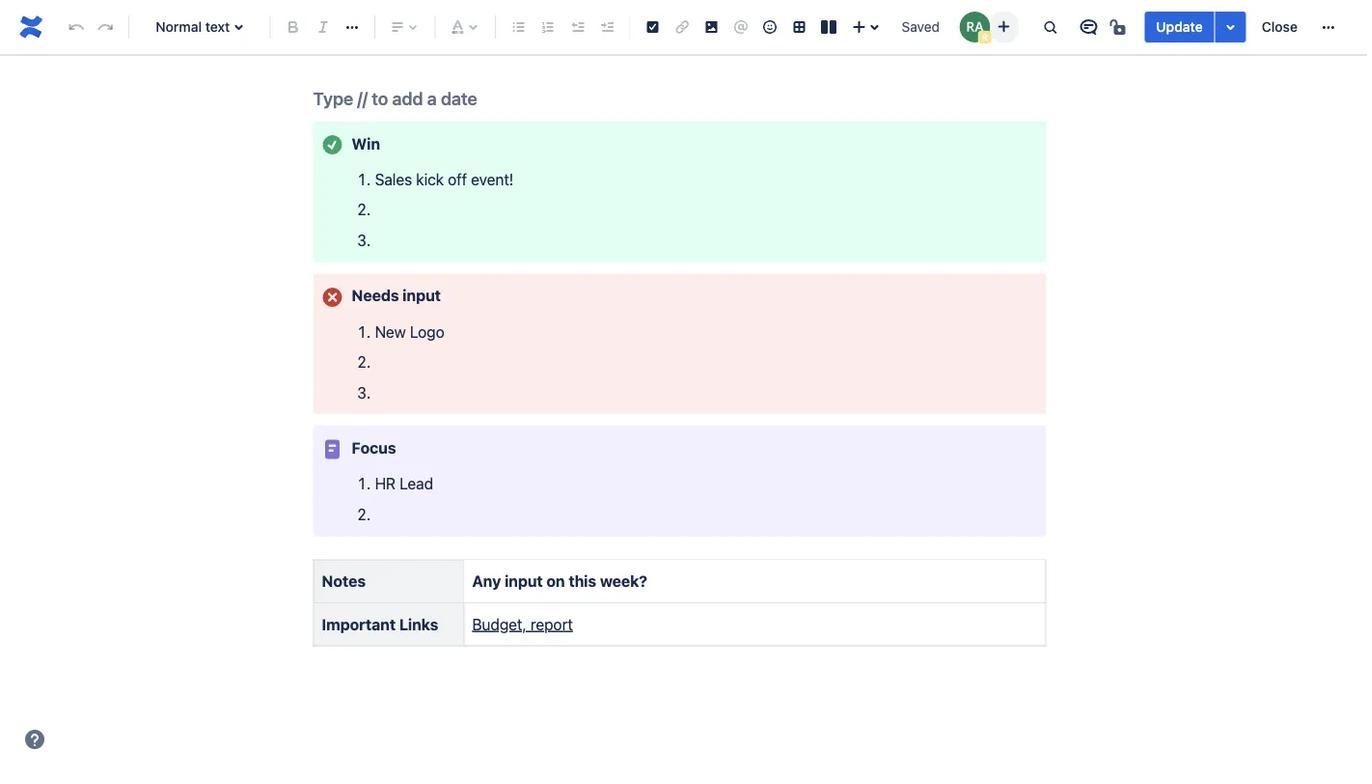Task type: describe. For each thing, give the bounding box(es) containing it.
win
[[352, 135, 380, 153]]

panel note image
[[321, 438, 344, 461]]

new logo
[[375, 323, 445, 341]]

action item image
[[641, 15, 665, 39]]

table image
[[788, 15, 812, 39]]

indent tab image
[[596, 15, 619, 39]]

bold ⌘b image
[[282, 15, 305, 39]]

links
[[399, 615, 439, 634]]

invite to edit image
[[993, 15, 1016, 38]]

normal text
[[156, 19, 230, 35]]

notes
[[322, 572, 366, 591]]

undo ⌘z image
[[65, 15, 88, 39]]

normal
[[156, 19, 202, 35]]

needs
[[352, 287, 399, 305]]

numbered list ⌘⇧7 image
[[537, 15, 560, 39]]

bullet list ⌘⇧8 image
[[507, 15, 530, 39]]

confluence image
[[15, 12, 46, 42]]

mention image
[[730, 15, 753, 39]]

needs input
[[352, 287, 441, 305]]

budget, report
[[472, 615, 573, 634]]

any input on this week?
[[472, 572, 648, 591]]

logo
[[410, 323, 445, 341]]

confluence image
[[15, 12, 46, 42]]

saved
[[902, 19, 940, 35]]

any
[[472, 572, 501, 591]]

close
[[1262, 19, 1298, 35]]

hr lead
[[375, 475, 434, 493]]

report
[[531, 615, 573, 634]]

important links
[[322, 615, 439, 634]]

important
[[322, 615, 396, 634]]

on
[[547, 572, 565, 591]]

link image
[[671, 15, 694, 39]]

new
[[375, 323, 406, 341]]

more image
[[1318, 15, 1341, 39]]

more formatting image
[[341, 15, 364, 39]]

adjust update settings image
[[1220, 15, 1243, 39]]

update button
[[1145, 12, 1215, 42]]

outdent ⇧tab image
[[566, 15, 589, 39]]

normal text button
[[137, 6, 262, 48]]

comment icon image
[[1078, 15, 1101, 39]]



Task type: locate. For each thing, give the bounding box(es) containing it.
ruby anderson image
[[960, 12, 991, 42]]

help image
[[23, 728, 46, 751]]

lead
[[400, 475, 434, 493]]

event!
[[471, 171, 514, 189]]

kick
[[416, 171, 444, 189]]

redo ⌘⇧z image
[[94, 15, 117, 39]]

add image, video, or file image
[[700, 15, 723, 39]]

input for needs
[[403, 287, 441, 305]]

hr
[[375, 475, 396, 493]]

week?
[[600, 572, 648, 591]]

input left on
[[505, 572, 543, 591]]

input
[[403, 287, 441, 305], [505, 572, 543, 591]]

0 vertical spatial input
[[403, 287, 441, 305]]

sales
[[375, 171, 412, 189]]

panel success image
[[321, 134, 344, 157]]

italic ⌘i image
[[312, 15, 335, 39]]

budget,
[[472, 615, 527, 634]]

update
[[1157, 19, 1203, 35]]

panel error image
[[321, 286, 344, 309]]

input up logo
[[403, 287, 441, 305]]

no restrictions image
[[1108, 15, 1132, 39]]

layouts image
[[818, 15, 841, 39]]

0 horizontal spatial input
[[403, 287, 441, 305]]

close button
[[1251, 12, 1310, 42]]

1 horizontal spatial input
[[505, 572, 543, 591]]

text
[[205, 19, 230, 35]]

find and replace image
[[1039, 15, 1062, 39]]

focus
[[352, 439, 396, 457]]

1 vertical spatial input
[[505, 572, 543, 591]]

input for any
[[505, 572, 543, 591]]

Main content area, start typing to enter text. text field
[[302, 9, 1058, 662]]

this
[[569, 572, 597, 591]]

off
[[448, 171, 467, 189]]

emoji image
[[759, 15, 782, 39]]

win sales kick off event!
[[352, 135, 514, 189]]



Task type: vqa. For each thing, say whether or not it's contained in the screenshot.


